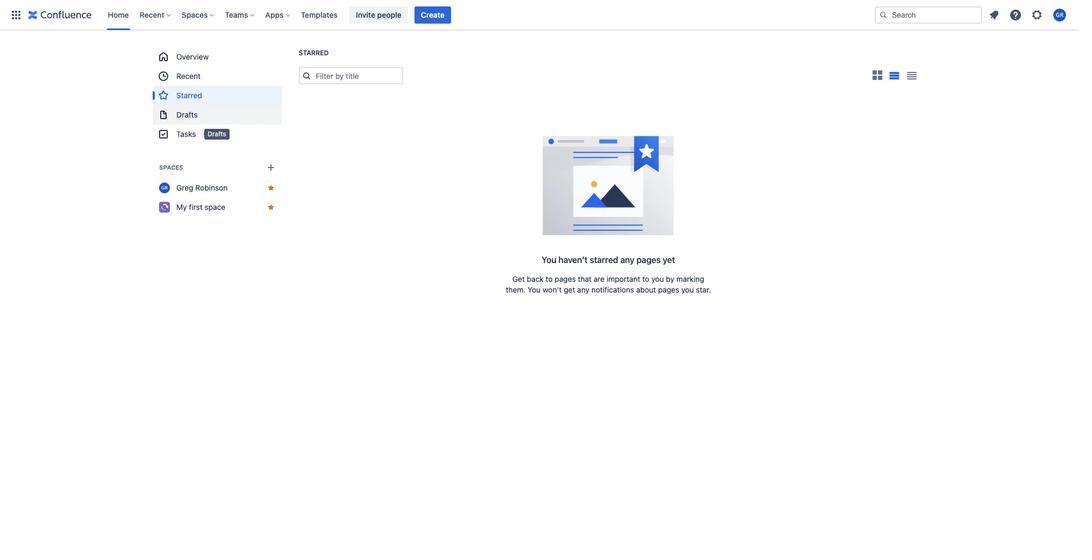Task type: describe. For each thing, give the bounding box(es) containing it.
Search field
[[875, 6, 982, 23]]

my first space
[[176, 203, 225, 212]]

about
[[636, 286, 656, 295]]

spaces inside 'popup button'
[[182, 10, 208, 19]]

apps button
[[262, 6, 294, 23]]

teams
[[225, 10, 248, 19]]

yet
[[663, 255, 675, 265]]

get
[[512, 275, 525, 284]]

unstar this space image for my first space
[[266, 203, 275, 212]]

space
[[204, 203, 225, 212]]

home link
[[105, 6, 132, 23]]

Filter by title field
[[313, 68, 402, 83]]

tasks
[[176, 130, 196, 139]]

home
[[108, 10, 129, 19]]

overview
[[176, 52, 208, 61]]

compact list image
[[905, 69, 918, 82]]

1 horizontal spatial recent
[[176, 72, 200, 81]]

settings icon image
[[1031, 8, 1044, 21]]

invite people button
[[349, 6, 408, 23]]

recent button
[[136, 6, 175, 23]]

1 vertical spatial pages
[[555, 275, 576, 284]]

banner containing home
[[0, 0, 1079, 30]]

notification icon image
[[988, 8, 1001, 21]]

important
[[607, 275, 640, 284]]

create
[[421, 10, 445, 19]]

apps
[[265, 10, 284, 19]]

my
[[176, 203, 187, 212]]

are
[[594, 275, 605, 284]]

spaces button
[[178, 6, 219, 23]]

back
[[527, 275, 544, 284]]

recent link
[[152, 67, 281, 86]]

templates link
[[298, 6, 341, 23]]

invite people
[[356, 10, 402, 19]]

haven't
[[559, 255, 588, 265]]

drafts link
[[152, 105, 281, 125]]

marking
[[676, 275, 704, 284]]

greg robinson link
[[152, 179, 281, 198]]



Task type: locate. For each thing, give the bounding box(es) containing it.
you left by
[[651, 275, 664, 284]]

2 to from the left
[[642, 275, 649, 284]]

1 vertical spatial you
[[681, 286, 694, 295]]

recent
[[140, 10, 164, 19], [176, 72, 200, 81]]

0 vertical spatial spaces
[[182, 10, 208, 19]]

1 horizontal spatial to
[[642, 275, 649, 284]]

star.
[[696, 286, 711, 295]]

1 unstar this space image from the top
[[266, 184, 275, 192]]

starred link
[[152, 86, 281, 105]]

2 unstar this space image from the top
[[266, 203, 275, 212]]

invite
[[356, 10, 375, 19]]

you up back
[[542, 255, 556, 265]]

0 vertical spatial you
[[542, 255, 556, 265]]

create link
[[414, 6, 451, 23]]

pages up get
[[555, 275, 576, 284]]

overview link
[[152, 47, 281, 67]]

recent right home
[[140, 10, 164, 19]]

starred
[[299, 49, 329, 57], [176, 91, 202, 100]]

help icon image
[[1009, 8, 1022, 21]]

spaces right recent popup button
[[182, 10, 208, 19]]

0 vertical spatial unstar this space image
[[266, 184, 275, 192]]

unstar this space image
[[266, 184, 275, 192], [266, 203, 275, 212]]

1 horizontal spatial starred
[[299, 49, 329, 57]]

2 vertical spatial pages
[[658, 286, 679, 295]]

you down marking
[[681, 286, 694, 295]]

confluence image
[[28, 8, 92, 21], [28, 8, 92, 21]]

spaces
[[182, 10, 208, 19], [159, 164, 183, 171]]

unstar this space image for greg robinson
[[266, 184, 275, 192]]

starred
[[590, 255, 618, 265]]

search image
[[879, 10, 888, 19]]

0 vertical spatial starred
[[299, 49, 329, 57]]

people
[[377, 10, 402, 19]]

you down back
[[528, 286, 541, 295]]

my first space link
[[152, 198, 281, 217]]

by
[[666, 275, 674, 284]]

group
[[152, 47, 281, 144]]

won't
[[543, 286, 562, 295]]

drafts
[[176, 110, 197, 119]]

them.
[[506, 286, 526, 295]]

0 horizontal spatial any
[[577, 286, 589, 295]]

1 horizontal spatial you
[[681, 286, 694, 295]]

cards image
[[871, 69, 884, 82]]

1 vertical spatial recent
[[176, 72, 200, 81]]

list image
[[889, 72, 900, 80]]

notifications
[[591, 286, 634, 295]]

any down that
[[577, 286, 589, 295]]

to up 'about'
[[642, 275, 649, 284]]

1 vertical spatial you
[[528, 286, 541, 295]]

1 vertical spatial any
[[577, 286, 589, 295]]

you inside get back to pages that are important to you by marking them.  you won't get any notifications about pages you star.
[[528, 286, 541, 295]]

group containing overview
[[152, 47, 281, 144]]

unstar this space image inside greg robinson link
[[266, 184, 275, 192]]

any
[[620, 255, 634, 265], [577, 286, 589, 295]]

you
[[542, 255, 556, 265], [528, 286, 541, 295]]

global element
[[6, 0, 873, 30]]

teams button
[[222, 6, 259, 23]]

pages
[[637, 255, 661, 265], [555, 275, 576, 284], [658, 286, 679, 295]]

unstar this space image inside my first space link
[[266, 203, 275, 212]]

1 vertical spatial starred
[[176, 91, 202, 100]]

that
[[578, 275, 592, 284]]

1 horizontal spatial any
[[620, 255, 634, 265]]

to up won't
[[546, 275, 553, 284]]

0 horizontal spatial you
[[528, 286, 541, 295]]

0 horizontal spatial you
[[651, 275, 664, 284]]

you haven't starred any pages yet
[[542, 255, 675, 265]]

0 horizontal spatial recent
[[140, 10, 164, 19]]

recent inside recent popup button
[[140, 10, 164, 19]]

your profile and preferences image
[[1053, 8, 1066, 21]]

robinson
[[195, 183, 227, 192]]

you
[[651, 275, 664, 284], [681, 286, 694, 295]]

any inside get back to pages that are important to you by marking them.  you won't get any notifications about pages you star.
[[577, 286, 589, 295]]

1 vertical spatial spaces
[[159, 164, 183, 171]]

recent down overview
[[176, 72, 200, 81]]

0 vertical spatial you
[[651, 275, 664, 284]]

templates
[[301, 10, 338, 19]]

pages left yet
[[637, 255, 661, 265]]

get
[[564, 286, 575, 295]]

banner
[[0, 0, 1079, 30]]

get back to pages that are important to you by marking them.  you won't get any notifications about pages you star.
[[506, 275, 711, 295]]

0
[[203, 130, 207, 138]]

1 horizontal spatial you
[[542, 255, 556, 265]]

spaces up greg
[[159, 164, 183, 171]]

create a space image
[[264, 161, 277, 174]]

0 vertical spatial any
[[620, 255, 634, 265]]

greg robinson
[[176, 183, 227, 192]]

starred up drafts
[[176, 91, 202, 100]]

0 vertical spatial recent
[[140, 10, 164, 19]]

to
[[546, 275, 553, 284], [642, 275, 649, 284]]

0 vertical spatial pages
[[637, 255, 661, 265]]

any up important
[[620, 255, 634, 265]]

first
[[189, 203, 202, 212]]

1 to from the left
[[546, 275, 553, 284]]

pages down by
[[658, 286, 679, 295]]

0 horizontal spatial starred
[[176, 91, 202, 100]]

appswitcher icon image
[[10, 8, 23, 21]]

greg
[[176, 183, 193, 192]]

starred down templates link
[[299, 49, 329, 57]]

0 horizontal spatial to
[[546, 275, 553, 284]]

1 vertical spatial unstar this space image
[[266, 203, 275, 212]]



Task type: vqa. For each thing, say whether or not it's contained in the screenshot.
Paid holidays
no



